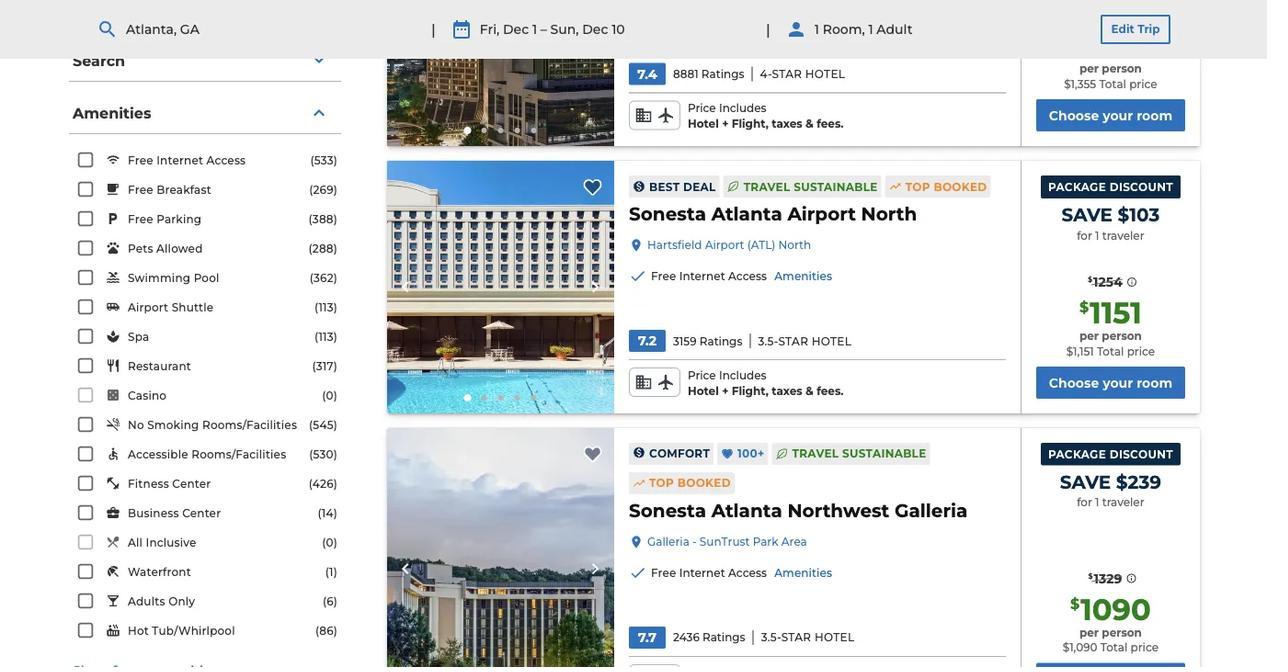Task type: vqa. For each thing, say whether or not it's contained in the screenshot.
the topmost or
no



Task type: describe. For each thing, give the bounding box(es) containing it.
& for 7.2
[[806, 384, 814, 398]]

0 vertical spatial ratings
[[701, 67, 744, 81]]

8881
[[673, 67, 698, 81]]

choose for 1151
[[1049, 375, 1099, 391]]

fees. for 7.4
[[817, 117, 844, 130]]

price includes hotel + flight, taxes & fees. for 7.4
[[688, 102, 844, 130]]

1 vertical spatial sustainable
[[842, 447, 926, 461]]

go to image #2 image for go to image #1 corresponding to 2nd the go to image #3 from the bottom
[[481, 128, 487, 134]]

taxes for 7.4
[[772, 117, 802, 130]]

per for 1151
[[1079, 329, 1099, 343]]

free up 7.7
[[651, 567, 676, 580]]

amenities button
[[69, 93, 341, 134]]

fri, dec 1 – sun, dec 10
[[480, 21, 625, 37]]

$ for 1329
[[1088, 572, 1093, 581]]

parking
[[157, 213, 202, 226]]

1 photo carousel region from the top
[[387, 0, 614, 146]]

(288)
[[309, 242, 337, 256]]

for 1 traveler for 1151
[[1077, 229, 1145, 242]]

for 1 traveler for 1090
[[1077, 496, 1145, 510]]

1090
[[1081, 592, 1151, 627]]

total inside per person $1,355 total price
[[1099, 78, 1126, 91]]

smoking
[[147, 419, 199, 432]]

your for 1151
[[1103, 375, 1133, 391]]

discount for 1090
[[1110, 448, 1173, 461]]

save for 1151
[[1062, 204, 1113, 226]]

pool view image
[[387, 161, 614, 414]]

fitness
[[128, 478, 169, 491]]

package for 1090
[[1048, 448, 1106, 461]]

$1,090
[[1063, 641, 1098, 655]]

flight, for 7.4
[[732, 117, 769, 130]]

breakfast
[[157, 184, 211, 197]]

waterfront
[[128, 566, 191, 579]]

atlanta,
[[126, 21, 177, 37]]

1 horizontal spatial galleria
[[895, 500, 968, 522]]

only
[[168, 596, 195, 609]]

north for hartsfield airport (atl) north
[[778, 239, 811, 252]]

shuttle
[[172, 301, 214, 315]]

free internet access amenities for 1090
[[651, 567, 832, 580]]

save $239
[[1060, 471, 1161, 493]]

internet for 1151
[[679, 270, 725, 283]]

ga
[[180, 21, 199, 37]]

hotel for 7.2
[[812, 335, 852, 348]]

total for 1151
[[1097, 345, 1124, 358]]

2436 ratings
[[673, 631, 745, 645]]

1736
[[1094, 7, 1122, 23]]

hartsfield
[[647, 239, 702, 252]]

save for 1090
[[1060, 471, 1111, 493]]

suntrust
[[700, 535, 750, 549]]

–
[[541, 21, 547, 37]]

allowed
[[156, 242, 203, 256]]

price for 1151
[[1127, 345, 1155, 358]]

room,
[[823, 21, 865, 37]]

photo carousel region for 1090
[[387, 428, 614, 668]]

package discount for 1151
[[1048, 180, 1173, 194]]

accessible
[[128, 448, 188, 462]]

+ for 7.4
[[722, 117, 729, 130]]

hartsfield airport (atl) north
[[647, 239, 811, 252]]

deal
[[683, 180, 716, 193]]

total for 1090
[[1101, 641, 1128, 655]]

0 horizontal spatial top booked
[[649, 477, 731, 490]]

$ 1329
[[1088, 571, 1122, 587]]

area
[[781, 535, 807, 549]]

0 vertical spatial sustainable
[[794, 180, 878, 193]]

$103
[[1118, 204, 1160, 226]]

-
[[692, 535, 697, 549]]

traveler for 1090
[[1102, 496, 1145, 510]]

1 down save $103
[[1095, 229, 1099, 242]]

go to image #4 image for 2nd the go to image #3 from the bottom
[[514, 128, 520, 134]]

swimming pool
[[128, 272, 219, 285]]

price for 1090
[[1131, 641, 1159, 655]]

3159 ratings
[[673, 335, 742, 348]]

bird's eye view image
[[387, 428, 614, 668]]

0 horizontal spatial galleria
[[647, 535, 689, 549]]

swimming
[[128, 272, 191, 285]]

fitness center
[[128, 478, 211, 491]]

restaurant
[[128, 360, 191, 374]]

0 vertical spatial travel
[[744, 180, 790, 193]]

go to image #4 image for first the go to image #3 from the bottom
[[514, 395, 520, 401]]

0 vertical spatial access
[[206, 154, 246, 168]]

1 vertical spatial airport
[[705, 239, 744, 252]]

sonesta for 1151
[[629, 203, 706, 225]]

3159
[[673, 335, 697, 348]]

go to image #5 image for go to image #4 corresponding to first the go to image #3 from the bottom
[[531, 395, 537, 401]]

hotel for 7.7
[[815, 631, 855, 645]]

all
[[128, 537, 143, 550]]

(388)
[[309, 213, 337, 226]]

100+
[[738, 447, 765, 461]]

8881 ratings
[[673, 67, 744, 81]]

2 go to image #3 image from the top
[[498, 395, 503, 401]]

amenities inside dropdown button
[[73, 104, 151, 122]]

1151
[[1090, 295, 1142, 331]]

sonesta atlanta northwest galleria
[[629, 500, 968, 522]]

per for 1090
[[1079, 626, 1099, 639]]

(86)
[[315, 625, 337, 638]]

sonesta atlanta airport north
[[629, 203, 917, 225]]

atlanta for 1151
[[711, 203, 782, 225]]

1 horizontal spatial top
[[905, 180, 930, 193]]

0 vertical spatial rooms/facilities
[[202, 419, 297, 432]]

free internet access
[[128, 154, 246, 168]]

edit trip button
[[1101, 15, 1171, 44]]

(113) for spa
[[315, 331, 337, 344]]

(533)
[[310, 154, 337, 167]]

free for free breakfast
[[128, 184, 153, 197]]

(269)
[[309, 183, 337, 197]]

2 vertical spatial airport
[[128, 301, 169, 315]]

0 vertical spatial travel sustainable
[[744, 180, 878, 193]]

4-
[[760, 67, 772, 81]]

go to image #1 image for 2nd the go to image #3 from the bottom
[[464, 127, 471, 134]]

northwest
[[788, 500, 890, 522]]

center for fitness center
[[172, 478, 211, 491]]

1 room, 1 adult
[[815, 21, 913, 37]]

choose your room button for person
[[1036, 99, 1185, 132]]

(1)
[[325, 566, 337, 579]]

1254
[[1093, 274, 1123, 290]]

& for 7.4
[[806, 117, 814, 130]]

person for 1151
[[1102, 329, 1142, 343]]

search
[[73, 51, 125, 69]]

1 dec from the left
[[503, 21, 529, 37]]

go to image #1 image for first the go to image #3 from the bottom
[[464, 394, 471, 402]]

adults
[[128, 596, 165, 609]]

tub/whirlpool
[[152, 625, 235, 638]]

fri,
[[480, 21, 500, 37]]

comfort
[[649, 447, 710, 461]]

2436
[[673, 631, 700, 645]]

free for free internet access
[[128, 154, 153, 168]]

1355
[[1084, 28, 1148, 64]]

photo carousel region for 1151
[[387, 161, 614, 414]]

spa
[[128, 331, 149, 344]]

per inside per person $1,355 total price
[[1079, 62, 1099, 75]]

1 down save $239
[[1095, 496, 1099, 510]]

per person $1,355 total price
[[1064, 62, 1157, 91]]

sun,
[[550, 21, 579, 37]]

free for free parking
[[128, 213, 153, 226]]

$ 1090 per person $1,090 total price
[[1063, 592, 1159, 655]]

| for 1 room, 1 adult
[[766, 20, 770, 38]]

sonesta for 1090
[[629, 500, 706, 522]]

10
[[612, 21, 625, 37]]

$ 1151 per person $1,151 total price
[[1066, 295, 1155, 358]]

pool
[[194, 272, 219, 285]]

4-star hotel
[[760, 67, 845, 81]]

(0) for casino
[[322, 389, 337, 403]]

galleria - suntrust park area
[[647, 535, 807, 549]]

1329
[[1094, 571, 1122, 587]]

free down hartsfield
[[651, 270, 676, 283]]

business
[[128, 507, 179, 521]]

7.2
[[638, 334, 657, 349]]

inclusive
[[146, 537, 196, 550]]

price includes hotel + flight, taxes & fees. for 7.2
[[688, 369, 844, 398]]

go to image #5 image for go to image #4 associated with 2nd the go to image #3 from the bottom
[[531, 128, 537, 134]]

for for 1090
[[1077, 496, 1092, 510]]



Task type: locate. For each thing, give the bounding box(es) containing it.
package for 1151
[[1048, 180, 1106, 194]]

includes
[[719, 102, 767, 115], [719, 369, 767, 382]]

discount for 1151
[[1110, 180, 1173, 194]]

(0) down (317)
[[322, 389, 337, 403]]

room for 1151
[[1137, 375, 1173, 391]]

booked
[[934, 180, 987, 193], [677, 477, 731, 490]]

(113) up (317)
[[315, 331, 337, 344]]

0 vertical spatial package discount
[[1048, 180, 1173, 194]]

package up save $103
[[1048, 180, 1106, 194]]

$
[[1088, 275, 1093, 284], [1080, 298, 1089, 316], [1088, 572, 1093, 581], [1070, 595, 1080, 613]]

atlanta up park
[[711, 500, 782, 522]]

2 price includes hotel + flight, taxes & fees. from the top
[[688, 369, 844, 398]]

1 go to image #2 image from the top
[[481, 128, 487, 134]]

0 vertical spatial sonesta
[[629, 203, 706, 225]]

$ inside $ 1254
[[1088, 275, 1093, 284]]

+ for 7.2
[[722, 384, 729, 398]]

1 package from the top
[[1048, 180, 1106, 194]]

3.5- right 2436 ratings
[[761, 631, 781, 645]]

1 horizontal spatial airport
[[705, 239, 744, 252]]

go to image #2 image for go to image #1 associated with first the go to image #3 from the bottom
[[481, 395, 487, 401]]

internet down the hartsfield airport (atl) north
[[679, 270, 725, 283]]

3.5-star hotel for 1151
[[758, 335, 852, 348]]

no smoking rooms/facilities
[[128, 419, 297, 432]]

no
[[128, 419, 144, 432]]

adults only
[[128, 596, 195, 609]]

top booked
[[905, 180, 987, 193], [649, 477, 731, 490]]

0 vertical spatial (113)
[[315, 301, 337, 314]]

choose
[[1049, 108, 1099, 123], [1049, 375, 1099, 391]]

0 vertical spatial your
[[1103, 108, 1133, 123]]

0 vertical spatial free internet access amenities
[[651, 270, 832, 283]]

2 vertical spatial internet
[[679, 567, 725, 580]]

hot
[[128, 625, 149, 638]]

choose for person
[[1049, 108, 1099, 123]]

2 choose your room from the top
[[1049, 375, 1173, 391]]

3.5-
[[758, 335, 778, 348], [761, 631, 781, 645]]

0 horizontal spatial |
[[431, 20, 436, 38]]

person inside $ 1090 per person $1,090 total price
[[1102, 626, 1142, 639]]

1 for from the top
[[1077, 229, 1092, 242]]

total right '$1,151'
[[1097, 345, 1124, 358]]

1 | from the left
[[431, 20, 436, 38]]

$ inside $ 1151 per person $1,151 total price
[[1080, 298, 1089, 316]]

1 free internet access amenities from the top
[[651, 270, 832, 283]]

$ inside $ 1329
[[1088, 572, 1093, 581]]

$ for 1090
[[1070, 595, 1080, 613]]

2 vertical spatial price
[[1131, 641, 1159, 655]]

rooms/facilities up "accessible rooms/facilities"
[[202, 419, 297, 432]]

airport shuttle
[[128, 301, 214, 315]]

2 vertical spatial amenities
[[774, 567, 832, 580]]

atlanta
[[711, 203, 782, 225], [711, 500, 782, 522]]

2 for 1 traveler from the top
[[1077, 496, 1145, 510]]

0 vertical spatial go to image #2 image
[[481, 128, 487, 134]]

2 go to image #2 image from the top
[[481, 395, 487, 401]]

(0) up (1) in the left of the page
[[322, 537, 337, 550]]

choose your room button down per person $1,355 total price
[[1036, 99, 1185, 132]]

person inside $ 1151 per person $1,151 total price
[[1102, 329, 1142, 343]]

0 vertical spatial photo carousel region
[[387, 0, 614, 146]]

0 vertical spatial star
[[772, 67, 802, 81]]

per inside $ 1151 per person $1,151 total price
[[1079, 329, 1099, 343]]

$1,151
[[1066, 345, 1094, 358]]

edit trip
[[1111, 23, 1160, 36]]

0 vertical spatial save
[[1062, 204, 1113, 226]]

1 go to image #4 image from the top
[[514, 128, 520, 134]]

internet
[[157, 154, 203, 168], [679, 270, 725, 283], [679, 567, 725, 580]]

1 vertical spatial choose your room
[[1049, 375, 1173, 391]]

for
[[1077, 229, 1092, 242], [1077, 496, 1092, 510]]

choose down $1,355
[[1049, 108, 1099, 123]]

sonesta
[[629, 203, 706, 225], [629, 500, 706, 522]]

pets allowed
[[128, 242, 203, 256]]

0 vertical spatial go to image #4 image
[[514, 128, 520, 134]]

choose your room for person
[[1049, 108, 1173, 123]]

accessible rooms/facilities
[[128, 448, 286, 462]]

center for business center
[[182, 507, 221, 521]]

sustainable up northwest
[[842, 447, 926, 461]]

2 go to image #1 image from the top
[[464, 394, 471, 402]]

1 vertical spatial for
[[1077, 496, 1092, 510]]

star right 2436 ratings
[[781, 631, 811, 645]]

1 vertical spatial choose
[[1049, 375, 1099, 391]]

(113) for airport shuttle
[[315, 301, 337, 314]]

internet for 1090
[[679, 567, 725, 580]]

$239
[[1116, 471, 1161, 493]]

amenities down area
[[774, 567, 832, 580]]

0 vertical spatial booked
[[934, 180, 987, 193]]

star right 8881 ratings
[[772, 67, 802, 81]]

2 vertical spatial access
[[728, 567, 767, 580]]

(530)
[[309, 448, 337, 462]]

flight, for 7.2
[[732, 384, 769, 398]]

| left fri,
[[431, 20, 436, 38]]

3.5- right 3159 ratings
[[758, 335, 778, 348]]

2 person from the top
[[1102, 329, 1142, 343]]

ratings
[[701, 67, 744, 81], [700, 335, 742, 348], [703, 631, 745, 645]]

free parking
[[128, 213, 202, 226]]

(14)
[[318, 507, 337, 520]]

1 for 1 traveler from the top
[[1077, 229, 1145, 242]]

free up free parking
[[128, 184, 153, 197]]

ratings for 1090
[[703, 631, 745, 645]]

person
[[1102, 62, 1142, 75], [1102, 329, 1142, 343], [1102, 626, 1142, 639]]

best deal
[[649, 180, 716, 193]]

your down $ 1151 per person $1,151 total price
[[1103, 375, 1133, 391]]

price down the 1151
[[1127, 345, 1155, 358]]

2 vertical spatial star
[[781, 631, 811, 645]]

0 vertical spatial includes
[[719, 102, 767, 115]]

1 vertical spatial go to image #1 image
[[464, 394, 471, 402]]

1 fees. from the top
[[817, 117, 844, 130]]

package up save $239
[[1048, 448, 1106, 461]]

2 go to image #4 image from the top
[[514, 395, 520, 401]]

total right $1,090
[[1101, 641, 1128, 655]]

1 vertical spatial taxes
[[772, 384, 802, 398]]

rooms/facilities down the no smoking rooms/facilities
[[191, 448, 286, 462]]

save left the "$103"
[[1062, 204, 1113, 226]]

1 choose your room button from the top
[[1036, 99, 1185, 132]]

total inside $ 1090 per person $1,090 total price
[[1101, 641, 1128, 655]]

amenities down (atl) in the right of the page
[[774, 270, 832, 283]]

person inside per person $1,355 total price
[[1102, 62, 1142, 75]]

price down 1355
[[1129, 78, 1157, 91]]

package discount up save $103
[[1048, 180, 1173, 194]]

0 vertical spatial package
[[1048, 180, 1106, 194]]

includes down 3159 ratings
[[719, 369, 767, 382]]

access for 1151
[[728, 270, 767, 283]]

1 left the –
[[532, 21, 537, 37]]

flight, up 100+
[[732, 384, 769, 398]]

1 vertical spatial discount
[[1110, 448, 1173, 461]]

per
[[1079, 62, 1099, 75], [1079, 329, 1099, 343], [1079, 626, 1099, 639]]

1 vertical spatial package discount
[[1048, 448, 1173, 461]]

2 your from the top
[[1103, 375, 1133, 391]]

discount up $239 at the bottom of the page
[[1110, 448, 1173, 461]]

2 horizontal spatial airport
[[788, 203, 856, 225]]

1 vertical spatial (0)
[[322, 537, 337, 550]]

amenities down search
[[73, 104, 151, 122]]

2 sonesta from the top
[[629, 500, 706, 522]]

2 dec from the left
[[582, 21, 608, 37]]

0 vertical spatial internet
[[157, 154, 203, 168]]

0 vertical spatial 3.5-
[[758, 335, 778, 348]]

casino
[[128, 390, 167, 403]]

1 go to image #5 image from the top
[[531, 128, 537, 134]]

price down 8881 ratings
[[688, 102, 716, 115]]

3 photo carousel region from the top
[[387, 428, 614, 668]]

7.4
[[638, 66, 657, 82]]

+ down 8881 ratings
[[722, 117, 729, 130]]

go to image #1 image
[[464, 127, 471, 134], [464, 394, 471, 402]]

2 choose your room button from the top
[[1036, 367, 1185, 399]]

2 (113) from the top
[[315, 331, 337, 344]]

price
[[688, 102, 716, 115], [688, 369, 716, 382]]

1 horizontal spatial top booked
[[905, 180, 987, 193]]

flight, down 4-
[[732, 117, 769, 130]]

access down park
[[728, 567, 767, 580]]

2 package discount from the top
[[1048, 448, 1173, 461]]

price inside $ 1090 per person $1,090 total price
[[1131, 641, 1159, 655]]

sonesta down best
[[629, 203, 706, 225]]

ratings right 8881
[[701, 67, 744, 81]]

1 left adult
[[868, 21, 873, 37]]

sonesta atlanta airport north element
[[629, 202, 917, 227]]

1 vertical spatial person
[[1102, 329, 1142, 343]]

1 room from the top
[[1137, 108, 1173, 123]]

free breakfast
[[128, 184, 211, 197]]

2 | from the left
[[766, 20, 770, 38]]

per up $1,090
[[1079, 626, 1099, 639]]

1 your from the top
[[1103, 108, 1133, 123]]

2 taxes from the top
[[772, 384, 802, 398]]

1 vertical spatial &
[[806, 384, 814, 398]]

star right 3159 ratings
[[778, 335, 808, 348]]

ratings right 2436
[[703, 631, 745, 645]]

pets
[[128, 242, 153, 256]]

(317)
[[312, 360, 337, 373]]

1 choose from the top
[[1049, 108, 1099, 123]]

1 vertical spatial access
[[728, 270, 767, 283]]

price inside per person $1,355 total price
[[1129, 78, 1157, 91]]

1 per from the top
[[1079, 62, 1099, 75]]

1 vertical spatial price
[[1127, 345, 1155, 358]]

1 horizontal spatial travel
[[792, 447, 839, 461]]

price down 1090
[[1131, 641, 1159, 655]]

0 vertical spatial go to image #5 image
[[531, 128, 537, 134]]

0 vertical spatial for
[[1077, 229, 1092, 242]]

1 package discount from the top
[[1048, 180, 1173, 194]]

package discount for 1090
[[1048, 448, 1173, 461]]

per up $1,355
[[1079, 62, 1099, 75]]

amenities for 1151
[[774, 270, 832, 283]]

center down "accessible rooms/facilities"
[[172, 478, 211, 491]]

per up '$1,151'
[[1079, 329, 1099, 343]]

free
[[128, 154, 153, 168], [128, 184, 153, 197], [128, 213, 153, 226], [651, 270, 676, 283], [651, 567, 676, 580]]

traveler
[[1102, 229, 1145, 242], [1102, 496, 1145, 510]]

ratings right 3159
[[700, 335, 742, 348]]

travel sustainable up northwest
[[792, 447, 926, 461]]

dec right fri,
[[503, 21, 529, 37]]

free up free breakfast
[[128, 154, 153, 168]]

1 vertical spatial package
[[1048, 448, 1106, 461]]

0 vertical spatial top booked
[[905, 180, 987, 193]]

1 vertical spatial 3.5-star hotel
[[761, 631, 855, 645]]

includes for 7.2
[[719, 369, 767, 382]]

your for person
[[1103, 108, 1133, 123]]

1 vertical spatial traveler
[[1102, 496, 1145, 510]]

1 vertical spatial north
[[778, 239, 811, 252]]

go to image #3 image
[[498, 128, 503, 134], [498, 395, 503, 401]]

1 vertical spatial booked
[[677, 477, 731, 490]]

choose your room down per person $1,355 total price
[[1049, 108, 1173, 123]]

room down per person $1,355 total price
[[1137, 108, 1173, 123]]

1 & from the top
[[806, 117, 814, 130]]

for 1 traveler down save $103
[[1077, 229, 1145, 242]]

1
[[532, 21, 537, 37], [815, 21, 819, 37], [868, 21, 873, 37], [1095, 229, 1099, 242], [1095, 496, 1099, 510]]

access
[[206, 154, 246, 168], [728, 270, 767, 283], [728, 567, 767, 580]]

1 vertical spatial per
[[1079, 329, 1099, 343]]

package discount up save $239
[[1048, 448, 1173, 461]]

price includes hotel + flight, taxes & fees. down 4-
[[688, 102, 844, 130]]

traveler down save $103
[[1102, 229, 1145, 242]]

1 vertical spatial atlanta
[[711, 500, 782, 522]]

$ 1254
[[1088, 274, 1123, 290]]

(atl)
[[747, 239, 776, 252]]

1 price from the top
[[688, 102, 716, 115]]

1 vertical spatial for 1 traveler
[[1077, 496, 1145, 510]]

free up pets
[[128, 213, 153, 226]]

access up breakfast
[[206, 154, 246, 168]]

0 vertical spatial discount
[[1110, 180, 1173, 194]]

0 vertical spatial go to image #1 image
[[464, 127, 471, 134]]

save $103
[[1062, 204, 1160, 226]]

price for 7.4
[[688, 102, 716, 115]]

3.5- for 1090
[[761, 631, 781, 645]]

trip
[[1138, 23, 1160, 36]]

person down '1329'
[[1102, 626, 1142, 639]]

choose your room for 1151
[[1049, 375, 1173, 391]]

0 horizontal spatial airport
[[128, 301, 169, 315]]

discount up the "$103"
[[1110, 180, 1173, 194]]

for down save $239
[[1077, 496, 1092, 510]]

price includes hotel + flight, taxes & fees.
[[688, 102, 844, 130], [688, 369, 844, 398]]

person for 1090
[[1102, 626, 1142, 639]]

1 vertical spatial room
[[1137, 375, 1173, 391]]

2 + from the top
[[722, 384, 729, 398]]

person down 1254
[[1102, 329, 1142, 343]]

go to image #4 image
[[514, 128, 520, 134], [514, 395, 520, 401]]

0 horizontal spatial north
[[778, 239, 811, 252]]

star
[[772, 67, 802, 81], [778, 335, 808, 348], [781, 631, 811, 645]]

dec
[[503, 21, 529, 37], [582, 21, 608, 37]]

1 vertical spatial internet
[[679, 270, 725, 283]]

free internet access amenities
[[651, 270, 832, 283], [651, 567, 832, 580]]

person down edit
[[1102, 62, 1142, 75]]

3.5- for 1151
[[758, 335, 778, 348]]

0 vertical spatial price includes hotel + flight, taxes & fees.
[[688, 102, 844, 130]]

access down (atl) in the right of the page
[[728, 270, 767, 283]]

$ left 1254
[[1088, 275, 1093, 284]]

1 left room,
[[815, 21, 819, 37]]

2 price from the top
[[688, 369, 716, 382]]

star for 1090
[[781, 631, 811, 645]]

center
[[172, 478, 211, 491], [182, 507, 221, 521]]

amenities
[[73, 104, 151, 122], [774, 270, 832, 283], [774, 567, 832, 580]]

your down per person $1,355 total price
[[1103, 108, 1133, 123]]

for 1 traveler down save $239
[[1077, 496, 1145, 510]]

internet up breakfast
[[157, 154, 203, 168]]

edit
[[1111, 23, 1134, 36]]

taxes
[[772, 117, 802, 130], [772, 384, 802, 398]]

2 go to image #5 image from the top
[[531, 395, 537, 401]]

choose your room button down '$1,151'
[[1036, 367, 1185, 399]]

0 vertical spatial airport
[[788, 203, 856, 225]]

sustainable up sonesta atlanta airport north
[[794, 180, 878, 193]]

room for person
[[1137, 108, 1173, 123]]

2 flight, from the top
[[732, 384, 769, 398]]

center up inclusive
[[182, 507, 221, 521]]

1 go to image #3 image from the top
[[498, 128, 503, 134]]

choose your room
[[1049, 108, 1173, 123], [1049, 375, 1173, 391]]

taxes for 7.2
[[772, 384, 802, 398]]

0 vertical spatial atlanta
[[711, 203, 782, 225]]

0 vertical spatial galleria
[[895, 500, 968, 522]]

sonesta up the -
[[629, 500, 706, 522]]

travel sustainable up sonesta atlanta airport north
[[744, 180, 878, 193]]

1 horizontal spatial north
[[861, 203, 917, 225]]

1 go to image #1 image from the top
[[464, 127, 471, 134]]

(0) for all inclusive
[[322, 537, 337, 550]]

north for sonesta atlanta airport north
[[861, 203, 917, 225]]

2 photo carousel region from the top
[[387, 161, 614, 414]]

0 vertical spatial choose your room button
[[1036, 99, 1185, 132]]

1 traveler from the top
[[1102, 229, 1145, 242]]

1 + from the top
[[722, 117, 729, 130]]

| up 4-
[[766, 20, 770, 38]]

star for 1151
[[778, 335, 808, 348]]

0 vertical spatial north
[[861, 203, 917, 225]]

+
[[722, 117, 729, 130], [722, 384, 729, 398]]

3 per from the top
[[1079, 626, 1099, 639]]

1 sonesta from the top
[[629, 203, 706, 225]]

go to image #5 image
[[531, 128, 537, 134], [531, 395, 537, 401]]

| for fri, dec 1 – sun, dec 10
[[431, 20, 436, 38]]

2 package from the top
[[1048, 448, 1106, 461]]

price inside $ 1151 per person $1,151 total price
[[1127, 345, 1155, 358]]

1 vertical spatial includes
[[719, 369, 767, 382]]

+ down 3159 ratings
[[722, 384, 729, 398]]

free internet access amenities down the hartsfield airport (atl) north
[[651, 270, 832, 283]]

total inside $ 1151 per person $1,151 total price
[[1097, 345, 1124, 358]]

dec left the 10
[[582, 21, 608, 37]]

1 vertical spatial 3.5-
[[761, 631, 781, 645]]

(6)
[[323, 595, 337, 609]]

0 vertical spatial 3.5-star hotel
[[758, 335, 852, 348]]

1 atlanta from the top
[[711, 203, 782, 225]]

(0)
[[322, 389, 337, 403], [322, 537, 337, 550]]

room down $ 1151 per person $1,151 total price
[[1137, 375, 1173, 391]]

2 atlanta from the top
[[711, 500, 782, 522]]

for for 1151
[[1077, 229, 1092, 242]]

2 free internet access amenities from the top
[[651, 567, 832, 580]]

choose your room down '$1,151'
[[1049, 375, 1173, 391]]

1 vertical spatial travel sustainable
[[792, 447, 926, 461]]

choose down '$1,151'
[[1049, 375, 1099, 391]]

1 vertical spatial price includes hotel + flight, taxes & fees.
[[688, 369, 844, 398]]

access for 1090
[[728, 567, 767, 580]]

0 vertical spatial for 1 traveler
[[1077, 229, 1145, 242]]

2 (0) from the top
[[322, 537, 337, 550]]

includes down 4-
[[719, 102, 767, 115]]

1 vertical spatial flight,
[[732, 384, 769, 398]]

1 horizontal spatial |
[[766, 20, 770, 38]]

$ left 1090
[[1070, 595, 1080, 613]]

rooms/facilities
[[202, 419, 297, 432], [191, 448, 286, 462]]

1 flight, from the top
[[732, 117, 769, 130]]

total right $1,355
[[1099, 78, 1126, 91]]

search button
[[69, 40, 341, 82]]

amenities for 1090
[[774, 567, 832, 580]]

for 1 traveler
[[1077, 229, 1145, 242], [1077, 496, 1145, 510]]

free internet access amenities down galleria - suntrust park area at the bottom of the page
[[651, 567, 832, 580]]

photo carousel region
[[387, 0, 614, 146], [387, 161, 614, 414], [387, 428, 614, 668]]

1 vertical spatial +
[[722, 384, 729, 398]]

1 price includes hotel + flight, taxes & fees. from the top
[[688, 102, 844, 130]]

1 vertical spatial travel
[[792, 447, 839, 461]]

price for 7.2
[[688, 369, 716, 382]]

free internet access amenities for 1151
[[651, 270, 832, 283]]

2 vertical spatial total
[[1101, 641, 1128, 655]]

(113) down (362)
[[315, 301, 337, 314]]

$ left '1329'
[[1088, 572, 1093, 581]]

$ for 1151
[[1080, 298, 1089, 316]]

airport inside sonesta atlanta airport north element
[[788, 203, 856, 225]]

ratings for 1151
[[700, 335, 742, 348]]

price includes hotel + flight, taxes & fees. down 3159 ratings
[[688, 369, 844, 398]]

2 choose from the top
[[1049, 375, 1099, 391]]

2 vertical spatial photo carousel region
[[387, 428, 614, 668]]

$1,355
[[1064, 78, 1096, 91]]

heart icon image
[[721, 448, 734, 461]]

2 includes from the top
[[719, 369, 767, 382]]

choose your room button for 1151
[[1036, 367, 1185, 399]]

1 person from the top
[[1102, 62, 1142, 75]]

fees.
[[817, 117, 844, 130], [817, 384, 844, 398]]

save left $239 at the bottom of the page
[[1060, 471, 1111, 493]]

1 includes from the top
[[719, 102, 767, 115]]

business center
[[128, 507, 221, 521]]

traveler down save $239
[[1102, 496, 1145, 510]]

travel up sonesta atlanta northwest galleria
[[792, 447, 839, 461]]

3.5-star hotel for 1090
[[761, 631, 855, 645]]

3.5-star hotel
[[758, 335, 852, 348], [761, 631, 855, 645]]

7.7
[[638, 630, 657, 646]]

traveler for 1151
[[1102, 229, 1145, 242]]

1 vertical spatial galleria
[[647, 535, 689, 549]]

travel up sonesta atlanta airport north
[[744, 180, 790, 193]]

1 vertical spatial go to image #2 image
[[481, 395, 487, 401]]

0 vertical spatial +
[[722, 117, 729, 130]]

2 fees. from the top
[[817, 384, 844, 398]]

per inside $ 1090 per person $1,090 total price
[[1079, 626, 1099, 639]]

1 vertical spatial top
[[649, 477, 674, 490]]

1 choose your room from the top
[[1049, 108, 1173, 123]]

0 vertical spatial choose your room
[[1049, 108, 1173, 123]]

2 discount from the top
[[1110, 448, 1173, 461]]

adult
[[877, 21, 913, 37]]

1 horizontal spatial booked
[[934, 180, 987, 193]]

0 vertical spatial traveler
[[1102, 229, 1145, 242]]

$ for 1254
[[1088, 275, 1093, 284]]

fees. for 7.2
[[817, 384, 844, 398]]

hotel for 7.4
[[805, 67, 845, 81]]

1 (0) from the top
[[322, 389, 337, 403]]

atlanta for 1090
[[711, 500, 782, 522]]

0 horizontal spatial top
[[649, 477, 674, 490]]

1 (113) from the top
[[315, 301, 337, 314]]

2 traveler from the top
[[1102, 496, 1145, 510]]

sonesta atlanta northwest galleria element
[[629, 498, 968, 524]]

2 room from the top
[[1137, 375, 1173, 391]]

0 vertical spatial per
[[1079, 62, 1099, 75]]

for down save $103
[[1077, 229, 1092, 242]]

2 & from the top
[[806, 384, 814, 398]]

1 taxes from the top
[[772, 117, 802, 130]]

park
[[753, 535, 779, 549]]

0 vertical spatial &
[[806, 117, 814, 130]]

(362)
[[310, 272, 337, 285]]

0 vertical spatial person
[[1102, 62, 1142, 75]]

1 vertical spatial rooms/facilities
[[191, 448, 286, 462]]

$ left the 1151
[[1080, 298, 1089, 316]]

all inclusive
[[128, 537, 196, 550]]

internet down the -
[[679, 567, 725, 580]]

1 discount from the top
[[1110, 180, 1173, 194]]

atlanta up (atl) in the right of the page
[[711, 203, 782, 225]]

includes for 7.4
[[719, 102, 767, 115]]

1 vertical spatial your
[[1103, 375, 1133, 391]]

0 horizontal spatial travel
[[744, 180, 790, 193]]

price down 3159 ratings
[[688, 369, 716, 382]]

0 vertical spatial room
[[1137, 108, 1173, 123]]

2 for from the top
[[1077, 496, 1092, 510]]

$ inside $ 1090 per person $1,090 total price
[[1070, 595, 1080, 613]]

atlanta, ga
[[126, 21, 199, 37]]

(545)
[[309, 419, 337, 432]]

2 per from the top
[[1079, 329, 1099, 343]]

airport
[[788, 203, 856, 225], [705, 239, 744, 252], [128, 301, 169, 315]]

2 vertical spatial ratings
[[703, 631, 745, 645]]

1 vertical spatial amenities
[[774, 270, 832, 283]]

3 person from the top
[[1102, 626, 1142, 639]]

1 vertical spatial save
[[1060, 471, 1111, 493]]

1 vertical spatial fees.
[[817, 384, 844, 398]]

go to image #2 image
[[481, 128, 487, 134], [481, 395, 487, 401]]



